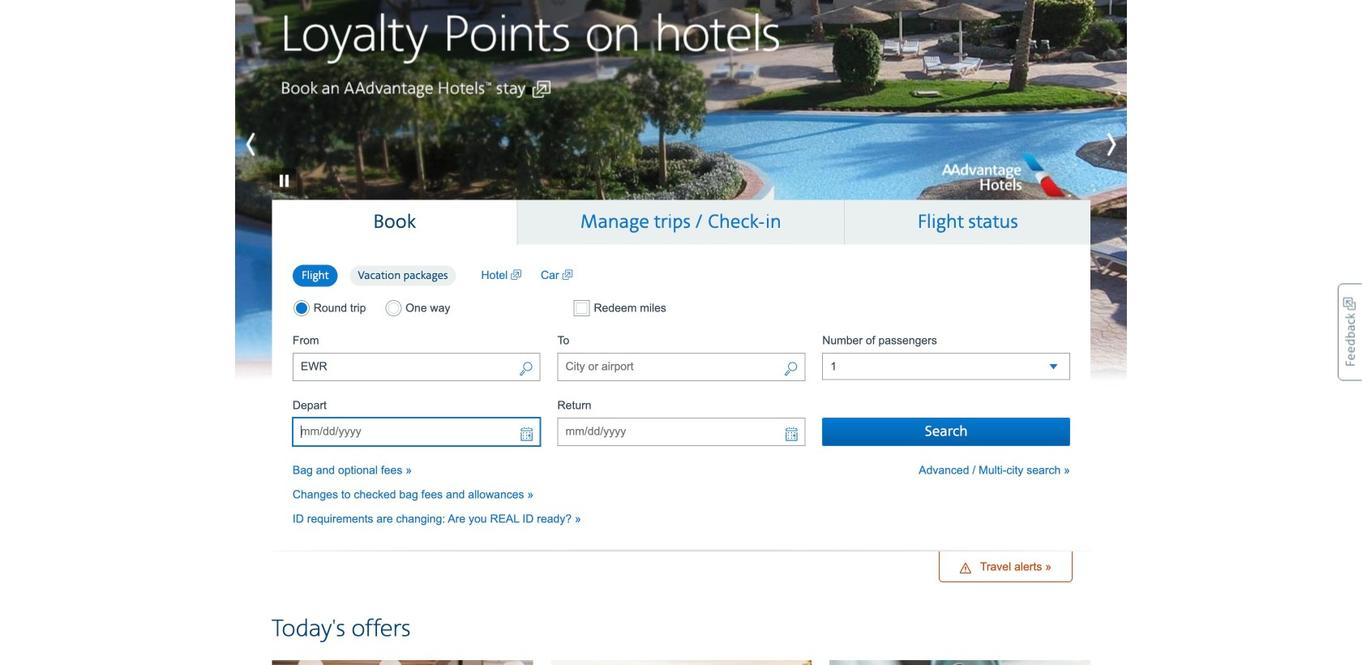 Task type: vqa. For each thing, say whether or not it's contained in the screenshot.
3rd tab from right
yes



Task type: describe. For each thing, give the bounding box(es) containing it.
newpage image
[[563, 267, 573, 284]]

city or airport text field for first "search" 'icon' from right
[[558, 353, 806, 381]]

1 search image from the left
[[519, 360, 534, 380]]

2 option group from the top
[[293, 300, 541, 317]]

newpage image
[[511, 267, 522, 284]]



Task type: locate. For each thing, give the bounding box(es) containing it.
tab
[[272, 200, 518, 246], [518, 200, 845, 245], [845, 200, 1091, 245]]

0 horizontal spatial city or airport text field
[[293, 353, 541, 381]]

previous slide image
[[235, 124, 308, 164]]

1 horizontal spatial city or airport text field
[[558, 353, 806, 381]]

2 city or airport text field from the left
[[558, 353, 806, 381]]

1 tab from the left
[[272, 200, 518, 246]]

1 city or airport text field from the left
[[293, 353, 541, 381]]

2 mm/dd/yyyy text field from the left
[[558, 418, 806, 446]]

2 search image from the left
[[784, 360, 798, 380]]

None submit
[[823, 418, 1071, 446]]

3 tab from the left
[[845, 200, 1091, 245]]

option group
[[293, 264, 465, 288], [293, 300, 541, 317]]

1 mm/dd/yyyy text field from the left
[[293, 418, 541, 446]]

2 tab from the left
[[518, 200, 845, 245]]

pause slideshow image
[[272, 144, 296, 193]]

city or airport text field for 1st "search" 'icon' from left
[[293, 353, 541, 381]]

City or airport text field
[[293, 353, 541, 381], [558, 353, 806, 381]]

leave feedback, opens external site in new window image
[[1338, 284, 1363, 381]]

1 option group from the top
[[293, 264, 465, 288]]

earn miles and loyalty points on hotels when you book through the aadvantage hotels platform. opens another site in a new window that may not meet accessibility guidelines. image
[[235, 0, 1128, 387]]

search image
[[519, 360, 534, 380], [784, 360, 798, 380]]

0 horizontal spatial mm/dd/yyyy text field
[[293, 418, 541, 446]]

0 horizontal spatial search image
[[519, 360, 534, 380]]

1 horizontal spatial search image
[[784, 360, 798, 380]]

next slide image
[[1055, 124, 1128, 164]]

1 horizontal spatial mm/dd/yyyy text field
[[558, 418, 806, 446]]

0 vertical spatial option group
[[293, 264, 465, 288]]

1 vertical spatial option group
[[293, 300, 541, 317]]

tab list
[[272, 200, 1091, 246]]

mm/dd/yyyy text field
[[293, 418, 541, 446], [558, 418, 806, 446]]



